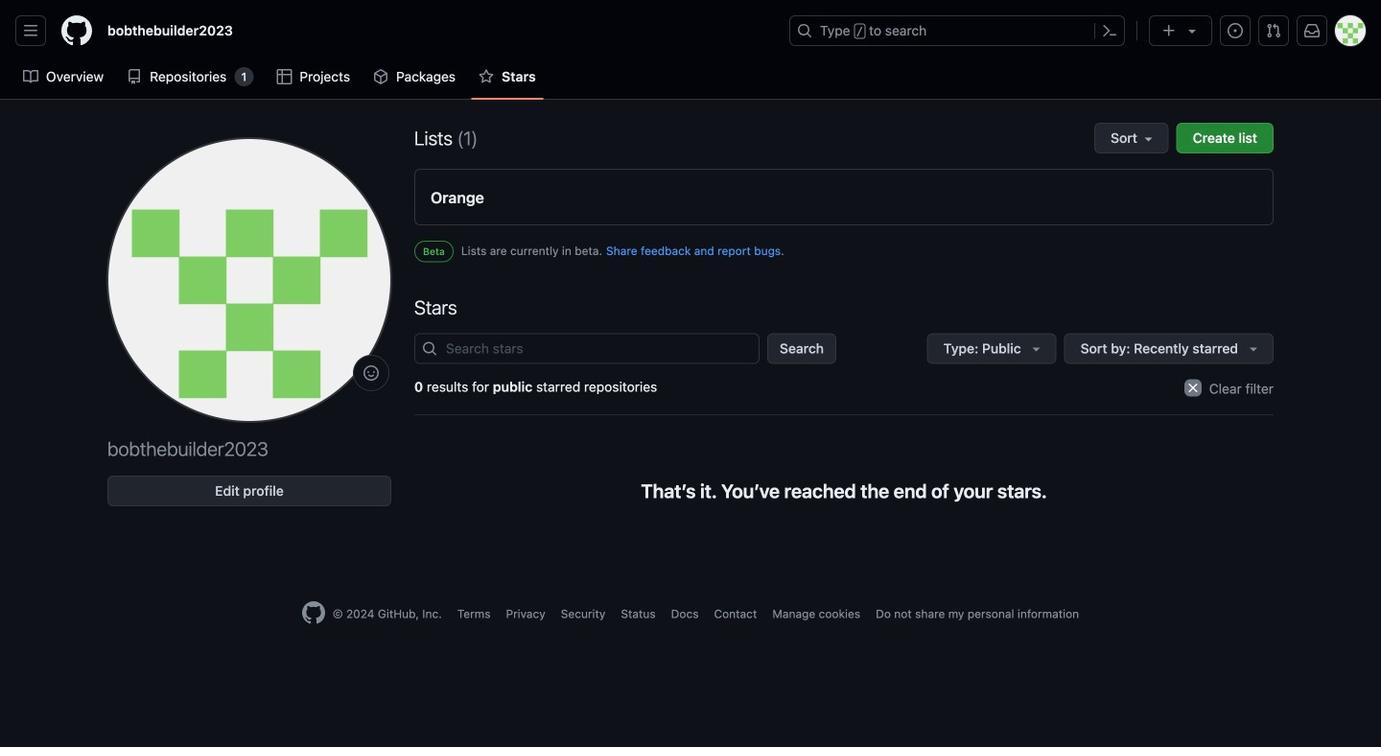 Task type: locate. For each thing, give the bounding box(es) containing it.
1 horizontal spatial triangle down image
[[1185, 23, 1200, 38]]

0 vertical spatial triangle down image
[[1185, 23, 1200, 38]]

homepage image
[[302, 602, 325, 625]]

feature release label: beta element
[[415, 241, 454, 262]]

command palette image
[[1103, 23, 1118, 38]]

table image
[[277, 69, 292, 84]]

triangle down image
[[1185, 23, 1200, 38], [1029, 341, 1045, 356]]

git pull request image
[[1267, 23, 1282, 38]]

package image
[[373, 69, 389, 84]]

book image
[[23, 69, 38, 84]]

1 vertical spatial triangle down image
[[1029, 341, 1045, 356]]

x image
[[1185, 379, 1202, 397]]

change your avatar image
[[107, 138, 392, 422]]

search image
[[422, 341, 438, 356]]



Task type: vqa. For each thing, say whether or not it's contained in the screenshot.
issue opened icon
yes



Task type: describe. For each thing, give the bounding box(es) containing it.
issue opened image
[[1228, 23, 1244, 38]]

plus image
[[1162, 23, 1177, 38]]

repo image
[[127, 69, 142, 84]]

homepage image
[[61, 15, 92, 46]]

triangle down image
[[1246, 341, 1262, 356]]

0 horizontal spatial triangle down image
[[1029, 341, 1045, 356]]

Search stars search field
[[415, 333, 760, 364]]

smiley image
[[364, 366, 379, 381]]

notifications image
[[1305, 23, 1320, 38]]

star image
[[479, 69, 494, 84]]



